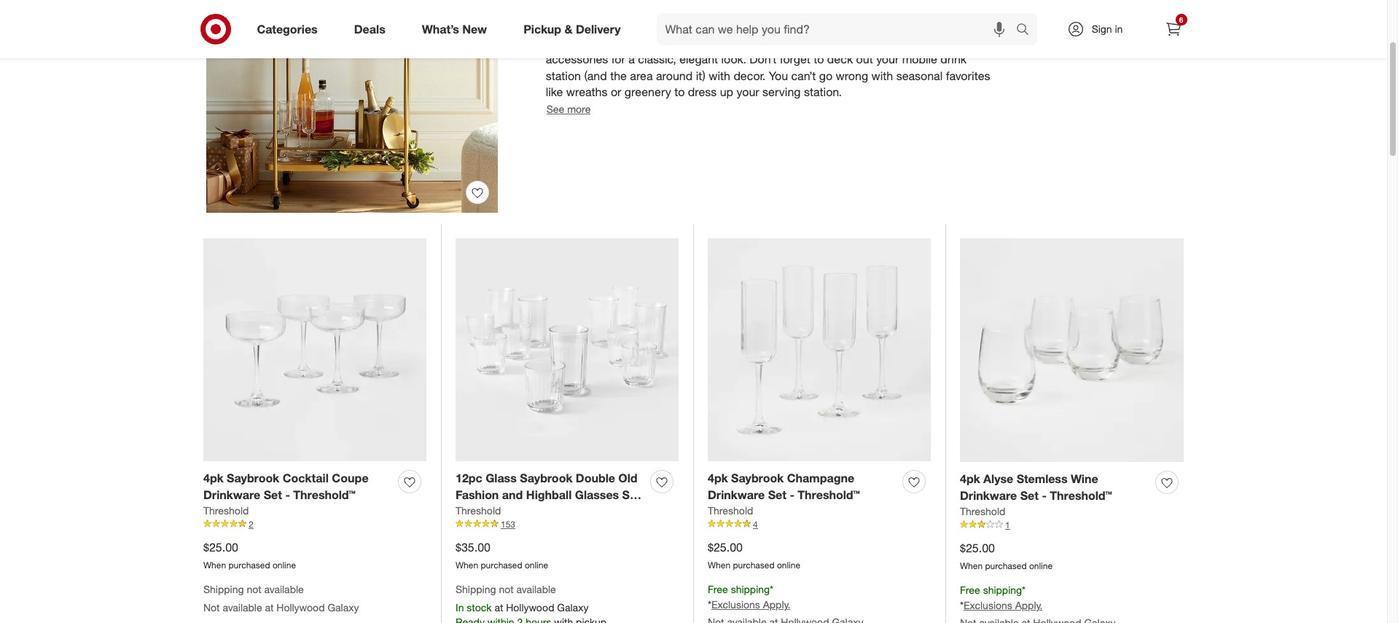 Task type: vqa. For each thing, say whether or not it's contained in the screenshot.
4pk Saybrook Champagne Drinkware Set - Threshold™ $25.00
yes



Task type: locate. For each thing, give the bounding box(es) containing it.
saybrook up highball
[[520, 471, 573, 486]]

can't
[[792, 68, 816, 83]]

2 vertical spatial and
[[502, 488, 523, 502]]

153
[[501, 519, 516, 530]]

shipping
[[203, 584, 244, 596], [456, 584, 496, 596]]

1 vertical spatial bar
[[941, 35, 958, 50]]

6
[[1180, 15, 1184, 24]]

0 horizontal spatial at
[[265, 602, 274, 614]]

area
[[630, 68, 653, 83]]

online down 4 link
[[777, 560, 801, 571]]

0 horizontal spatial shipping
[[203, 584, 244, 596]]

$25.00 when purchased online down 1 at the right bottom
[[960, 541, 1053, 571]]

4pk alyse stemless wine drinkware set - threshold™
[[960, 472, 1113, 503]]

2 horizontal spatial drinkware
[[960, 488, 1017, 503]]

drinkware inside 4pk saybrook cocktail coupe drinkware set - threshold™
[[203, 488, 261, 502]]

decor.
[[734, 68, 766, 83]]

2 horizontal spatial available
[[517, 584, 556, 596]]

shipping down 1 at the right bottom
[[983, 584, 1022, 597]]

4pk inside 4pk saybrook cocktail coupe drinkware set - threshold™
[[203, 471, 224, 486]]

exclusions apply. button
[[712, 598, 791, 613], [964, 599, 1043, 613]]

drinkware up 2 at the left of the page
[[203, 488, 261, 502]]

0 vertical spatial and
[[699, 18, 719, 33]]

up
[[720, 85, 734, 100]]

mobile
[[902, 52, 938, 66]]

$25.00 for 4pk saybrook champagne drinkware set - threshold™
[[708, 540, 743, 555]]

1 galaxy from the left
[[328, 602, 359, 614]]

0 horizontal spatial apply.
[[763, 599, 791, 611]]

drinkware inside 4pk saybrook champagne drinkware set - threshold™
[[708, 488, 765, 502]]

available right not on the left
[[223, 602, 262, 614]]

threshold link up 4
[[708, 504, 753, 518]]

for up the
[[612, 52, 626, 66]]

- down fashion
[[456, 504, 460, 519]]

at down shipping not available
[[495, 602, 503, 614]]

categories link
[[245, 13, 336, 45]]

and up barware
[[699, 18, 719, 33]]

online for cocktail
[[273, 560, 296, 571]]

1 horizontal spatial at
[[495, 602, 503, 614]]

drinkware up 4
[[708, 488, 765, 502]]

0 horizontal spatial shipping
[[731, 584, 770, 596]]

0 horizontal spatial not
[[247, 584, 262, 596]]

when for 4pk saybrook cocktail coupe drinkware set - threshold™
[[203, 560, 226, 571]]

threshold™ down fashion
[[464, 504, 526, 519]]

saybrook up 2 at the left of the page
[[227, 471, 279, 486]]

coupe
[[332, 471, 369, 486]]

3 saybrook from the left
[[731, 471, 784, 486]]

you
[[769, 68, 788, 83]]

don't
[[750, 52, 777, 66]]

4pk saybrook cocktail coupe drinkware set - threshold™ image
[[203, 239, 427, 462], [203, 239, 427, 462]]

0 horizontal spatial your
[[651, 35, 674, 50]]

shipping up not on the left
[[203, 584, 244, 596]]

a left joy- on the right of the page
[[785, 18, 791, 33]]

at
[[265, 602, 274, 614], [495, 602, 503, 614]]

$35.00 when purchased online
[[456, 540, 548, 571]]

what's
[[422, 22, 459, 36]]

&
[[565, 22, 573, 36]]

threshold link up 1 at the right bottom
[[960, 504, 1006, 519]]

with
[[760, 18, 782, 33], [723, 35, 745, 50], [709, 68, 731, 83], [872, 68, 893, 83]]

1 horizontal spatial exclusions
[[964, 600, 1013, 612]]

saybrook inside 4pk saybrook cocktail coupe drinkware set - threshold™
[[227, 471, 279, 486]]

shipping inside the shipping not available not available at hollywood galaxy
[[203, 584, 244, 596]]

0 horizontal spatial exclusions
[[712, 599, 760, 611]]

0 horizontal spatial hollywood
[[277, 602, 325, 614]]

search button
[[1010, 13, 1045, 48]]

apply.
[[763, 599, 791, 611], [1016, 600, 1043, 612]]

threshold link up 2 at the left of the page
[[203, 504, 249, 518]]

threshold™ inside 4pk alyse stemless wine drinkware set - threshold™
[[1050, 488, 1113, 503]]

threshold link for 4pk saybrook champagne drinkware set - threshold™
[[708, 504, 753, 518]]

other
[[884, 35, 911, 50]]

4pk saybrook cocktail coupe drinkware set - threshold™
[[203, 471, 369, 502]]

2 hollywood from the left
[[506, 602, 555, 614]]

1 not from the left
[[247, 584, 262, 596]]

is
[[910, 18, 918, 33]]

0 horizontal spatial galaxy
[[328, 602, 359, 614]]

1 hollywood from the left
[[277, 602, 325, 614]]

in
[[456, 602, 464, 614]]

the
[[610, 68, 627, 83]]

purchased
[[229, 560, 270, 571], [481, 560, 523, 571], [733, 560, 775, 571], [985, 560, 1027, 571]]

and down cart
[[861, 35, 881, 50]]

stemless
[[1017, 472, 1068, 486]]

to down around
[[675, 85, 685, 100]]

favorites
[[946, 68, 991, 83]]

perfect
[[921, 18, 959, 33]]

153 link
[[456, 518, 679, 531]]

2 horizontal spatial $25.00 when purchased online
[[960, 541, 1053, 571]]

not up in stock at  hollywood galaxy
[[499, 584, 514, 596]]

with up up
[[709, 68, 731, 83]]

saybrook up 4
[[731, 471, 784, 486]]

wreaths
[[566, 85, 608, 100]]

exclusions
[[712, 599, 760, 611], [964, 600, 1013, 612]]

threshold down fashion
[[456, 504, 501, 517]]

set inside 4pk saybrook cocktail coupe drinkware set - threshold™
[[264, 488, 282, 502]]

1 horizontal spatial galaxy
[[557, 602, 589, 614]]

1 vertical spatial and
[[861, 35, 881, 50]]

categories
[[257, 22, 318, 36]]

4pk inside 4pk saybrook champagne drinkware set - threshold™
[[708, 471, 728, 486]]

old
[[619, 471, 638, 486]]

galaxy inside the shipping not available not available at hollywood galaxy
[[328, 602, 359, 614]]

1 horizontal spatial hollywood
[[506, 602, 555, 614]]

0 horizontal spatial drinkware
[[203, 488, 261, 502]]

saybrook inside 4pk saybrook champagne drinkware set - threshold™
[[731, 471, 784, 486]]

purchased inside $35.00 when purchased online
[[481, 560, 523, 571]]

4pk saybrook cocktail coupe drinkware set - threshold™ link
[[203, 470, 392, 504]]

available for shipping not available
[[517, 584, 556, 596]]

threshold up 4
[[708, 504, 753, 517]]

apply. for set
[[763, 599, 791, 611]]

2 horizontal spatial 4pk
[[960, 472, 980, 486]]

2 not from the left
[[499, 584, 514, 596]]

double
[[576, 471, 615, 486]]

free for 4pk alyse stemless wine drinkware set - threshold™
[[960, 584, 981, 597]]

purchased down 1 at the right bottom
[[985, 560, 1027, 571]]

scene
[[613, 18, 645, 33]]

available down the 2 link
[[264, 584, 304, 596]]

to
[[814, 52, 824, 66], [675, 85, 685, 100]]

purchased up shipping not available
[[481, 560, 523, 571]]

- down champagne
[[790, 488, 795, 502]]

for left 'family'
[[648, 18, 662, 33]]

not
[[203, 602, 220, 614]]

not down 2 at the left of the page
[[247, 584, 262, 596]]

1 horizontal spatial available
[[264, 584, 304, 596]]

$35.00
[[456, 540, 491, 555]]

not
[[247, 584, 262, 596], [499, 584, 514, 596]]

2 galaxy from the left
[[557, 602, 589, 614]]

threshold up 2 at the left of the page
[[203, 504, 249, 517]]

elegant
[[680, 52, 718, 66]]

gold
[[915, 35, 938, 50]]

set down "stemless" at bottom right
[[1021, 488, 1039, 503]]

0 horizontal spatial free shipping * * exclusions apply.
[[708, 584, 791, 611]]

when for 4pk saybrook champagne drinkware set - threshold™
[[708, 560, 731, 571]]

2
[[249, 519, 254, 530]]

4pk for 4pk alyse stemless wine drinkware set - threshold™
[[960, 472, 980, 486]]

2 horizontal spatial $25.00
[[960, 541, 995, 555]]

4pk saybrook champagne drinkware set - threshold™ image
[[708, 239, 931, 462], [708, 239, 931, 462]]

online inside $35.00 when purchased online
[[525, 560, 548, 571]]

$25.00
[[203, 540, 238, 555], [708, 540, 743, 555], [960, 541, 995, 555]]

12pc glass saybrook double old fashion and highball glasses set - threshold™
[[456, 471, 641, 519]]

stock
[[467, 602, 492, 614]]

$25.00 for 4pk saybrook cocktail coupe drinkware set - threshold™
[[203, 540, 238, 555]]

set inside 4pk saybrook champagne drinkware set - threshold™
[[768, 488, 787, 502]]

drinkware inside 4pk alyse stemless wine drinkware set - threshold™
[[960, 488, 1017, 503]]

0 vertical spatial your
[[651, 35, 674, 50]]

threshold link for 4pk saybrook cocktail coupe drinkware set - threshold™
[[203, 504, 249, 518]]

forget
[[780, 52, 811, 66]]

not inside the shipping not available not available at hollywood galaxy
[[247, 584, 262, 596]]

go
[[819, 68, 833, 83]]

saybrook inside "12pc glass saybrook double old fashion and highball glasses set - threshold™"
[[520, 471, 573, 486]]

free
[[708, 584, 728, 596], [960, 584, 981, 597]]

and inside "12pc glass saybrook double old fashion and highball glasses set - threshold™"
[[502, 488, 523, 502]]

- down cocktail
[[285, 488, 290, 502]]

with up gold-
[[760, 18, 782, 33]]

0 horizontal spatial $25.00 when purchased online
[[203, 540, 296, 571]]

sign in
[[1092, 23, 1123, 35]]

accessories
[[546, 52, 608, 66]]

shipping up stock at the bottom left of page
[[456, 584, 496, 596]]

1 horizontal spatial exclusions apply. button
[[964, 599, 1043, 613]]

4
[[753, 519, 758, 530]]

2 horizontal spatial and
[[861, 35, 881, 50]]

-
[[285, 488, 290, 502], [790, 488, 795, 502], [1042, 488, 1047, 503], [456, 504, 460, 519]]

saybrook for 4pk saybrook cocktail coupe drinkware set - threshold™
[[227, 471, 279, 486]]

threshold link
[[203, 504, 249, 518], [456, 504, 501, 518], [708, 504, 753, 518], [960, 504, 1006, 519]]

$25.00 when purchased online down 4
[[708, 540, 801, 571]]

shipping for set
[[731, 584, 770, 596]]

1 horizontal spatial saybrook
[[520, 471, 573, 486]]

at inside the shipping not available not available at hollywood galaxy
[[265, 602, 274, 614]]

or
[[611, 85, 622, 100]]

1 vertical spatial your
[[877, 52, 899, 66]]

1 shipping from the left
[[203, 584, 244, 596]]

saybrook for 4pk saybrook champagne drinkware set - threshold™
[[731, 471, 784, 486]]

saybrook
[[227, 471, 279, 486], [520, 471, 573, 486], [731, 471, 784, 486]]

12pc glass saybrook double old fashion and highball glasses set - threshold™ image
[[456, 239, 679, 462], [456, 239, 679, 462]]

- inside 4pk saybrook cocktail coupe drinkware set - threshold™
[[285, 488, 290, 502]]

1
[[1006, 520, 1010, 530]]

glasses
[[575, 488, 619, 502]]

4pk for 4pk saybrook champagne drinkware set - threshold™
[[708, 471, 728, 486]]

1 horizontal spatial apply.
[[1016, 600, 1043, 612]]

1 horizontal spatial to
[[814, 52, 824, 66]]

*
[[770, 584, 774, 596], [1022, 584, 1026, 597], [708, 599, 712, 611], [960, 600, 964, 612]]

your down decor.
[[737, 85, 760, 100]]

0 horizontal spatial available
[[223, 602, 262, 614]]

1 horizontal spatial shipping
[[983, 584, 1022, 597]]

bar up drink
[[941, 35, 958, 50]]

6 link
[[1158, 13, 1190, 45]]

purchased down 2 at the left of the page
[[229, 560, 270, 571]]

pickup & delivery link
[[511, 13, 639, 45]]

1 at from the left
[[265, 602, 274, 614]]

4pk saybrook champagne drinkware set - threshold™ link
[[708, 470, 897, 504]]

(and
[[584, 68, 607, 83]]

to up go
[[814, 52, 824, 66]]

1 horizontal spatial 4pk
[[708, 471, 728, 486]]

1 horizontal spatial shipping
[[456, 584, 496, 596]]

- inside 4pk alyse stemless wine drinkware set - threshold™
[[1042, 488, 1047, 503]]

online up the shipping not available not available at hollywood galaxy on the left
[[273, 560, 296, 571]]

1 horizontal spatial free
[[960, 584, 981, 597]]

drinkware
[[203, 488, 261, 502], [708, 488, 765, 502], [960, 488, 1017, 503]]

set up 4 link
[[768, 488, 787, 502]]

hollywood inside the shipping not available not available at hollywood galaxy
[[277, 602, 325, 614]]

purchased down 4
[[733, 560, 775, 571]]

set left the "&" at the top left of the page
[[546, 18, 564, 33]]

wrong
[[836, 68, 869, 83]]

joy-
[[795, 18, 814, 33]]

threshold up 1 at the right bottom
[[960, 505, 1006, 517]]

1 saybrook from the left
[[227, 471, 279, 486]]

0 horizontal spatial exclusions apply. button
[[712, 598, 791, 613]]

when inside $35.00 when purchased online
[[456, 560, 478, 571]]

purchased for 4pk saybrook champagne drinkware set - threshold™
[[733, 560, 775, 571]]

$25.00 when purchased online down 2 at the left of the page
[[203, 540, 296, 571]]

available up in stock at  hollywood galaxy
[[517, 584, 556, 596]]

online down 1 link
[[1030, 560, 1053, 571]]

1 horizontal spatial and
[[699, 18, 719, 33]]

2 horizontal spatial saybrook
[[731, 471, 784, 486]]

more
[[567, 103, 591, 115]]

shipping down 4
[[731, 584, 770, 596]]

0 horizontal spatial 4pk
[[203, 471, 224, 486]]

0 vertical spatial bar
[[842, 18, 859, 33]]

1 horizontal spatial $25.00
[[708, 540, 743, 555]]

4pk alyse stemless wine drinkware set - threshold™ image
[[960, 239, 1184, 463], [960, 239, 1184, 463]]

galaxy
[[328, 602, 359, 614], [557, 602, 589, 614]]

at right not on the left
[[265, 602, 274, 614]]

threshold™ down wine
[[1050, 488, 1113, 503]]

a up area
[[629, 52, 635, 66]]

online up shipping not available
[[525, 560, 548, 571]]

your up classic,
[[651, 35, 674, 50]]

- down "stemless" at bottom right
[[1042, 488, 1047, 503]]

drinkware down alyse
[[960, 488, 1017, 503]]

1 horizontal spatial free shipping * * exclusions apply.
[[960, 584, 1043, 612]]

online for stemless
[[1030, 560, 1053, 571]]

1 vertical spatial to
[[675, 85, 685, 100]]

deck
[[828, 52, 853, 66]]

1 horizontal spatial $25.00 when purchased online
[[708, 540, 801, 571]]

1 horizontal spatial your
[[737, 85, 760, 100]]

your down other
[[877, 52, 899, 66]]

0 horizontal spatial saybrook
[[227, 471, 279, 486]]

shipping not available
[[456, 584, 556, 596]]

pickup
[[524, 22, 562, 36]]

a up hosting.
[[567, 18, 573, 33]]

set up the 2 link
[[264, 488, 282, 502]]

1 horizontal spatial drinkware
[[708, 488, 765, 502]]

1 horizontal spatial for
[[648, 18, 662, 33]]

2 saybrook from the left
[[520, 471, 573, 486]]

1 horizontal spatial not
[[499, 584, 514, 596]]

0 horizontal spatial and
[[502, 488, 523, 502]]

set down old
[[622, 488, 641, 502]]

threshold™ down cocktail
[[293, 488, 356, 502]]

not for shipping not available
[[499, 584, 514, 596]]

$25.00 when purchased online
[[203, 540, 296, 571], [708, 540, 801, 571], [960, 541, 1053, 571]]

threshold link down fashion
[[456, 504, 501, 518]]

and down glass
[[502, 488, 523, 502]]

threshold™ down champagne
[[798, 488, 860, 502]]

0 horizontal spatial $25.00
[[203, 540, 238, 555]]

bar up "glasses"
[[842, 18, 859, 33]]

for right perfect
[[962, 18, 976, 33]]

2 shipping from the left
[[456, 584, 496, 596]]

4pk inside 4pk alyse stemless wine drinkware set - threshold™
[[960, 472, 980, 486]]

0 horizontal spatial free
[[708, 584, 728, 596]]

purchased for 12pc glass saybrook double old fashion and highball glasses set - threshold™
[[481, 560, 523, 571]]



Task type: describe. For each thing, give the bounding box(es) containing it.
it)
[[696, 68, 706, 83]]

cocktail
[[283, 471, 329, 486]]

drinkware for 4pk alyse stemless wine drinkware set - threshold™
[[960, 488, 1017, 503]]

online for champagne
[[777, 560, 801, 571]]

deals
[[354, 22, 386, 36]]

2 link
[[203, 518, 427, 531]]

what's new
[[422, 22, 487, 36]]

drinkware for 4pk saybrook cocktail coupe drinkware set - threshold™
[[203, 488, 261, 502]]

fashion
[[456, 488, 499, 502]]

threshold™ inside "12pc glass saybrook double old fashion and highball glasses set - threshold™"
[[464, 504, 526, 519]]

4pk saybrook champagne drinkware set - threshold™
[[708, 471, 860, 502]]

set inside set a festive scene for family and guests with a joy-filled bar cart that is perfect for hosting. coordinate your barware with gold-rimmed glasses and other gold bar accessories for a classic, elegant look. don't forget to deck out your mobile drink station (and the area around it) with decor. you can't go wrong with seasonal favorites like wreaths or greenery to dress up your serving station. see more
[[546, 18, 564, 33]]

seasonal
[[897, 68, 943, 83]]

glasses
[[818, 35, 858, 50]]

threshold™ inside 4pk saybrook champagne drinkware set - threshold™
[[798, 488, 860, 502]]

- inside 4pk saybrook champagne drinkware set - threshold™
[[790, 488, 795, 502]]

shipping for drinkware
[[983, 584, 1022, 597]]

online for saybrook
[[525, 560, 548, 571]]

shipping not available not available at hollywood galaxy
[[203, 584, 359, 614]]

What can we help you find? suggestions appear below search field
[[657, 13, 1020, 45]]

when for 4pk alyse stemless wine drinkware set - threshold™
[[960, 560, 983, 571]]

not for shipping not available not available at hollywood galaxy
[[247, 584, 262, 596]]

purchased for 4pk saybrook cocktail coupe drinkware set - threshold™
[[229, 560, 270, 571]]

see
[[547, 103, 565, 115]]

filled
[[814, 18, 839, 33]]

guests
[[722, 18, 757, 33]]

in stock at  hollywood galaxy
[[456, 602, 589, 614]]

1 horizontal spatial a
[[629, 52, 635, 66]]

barware
[[677, 35, 720, 50]]

threshold™ inside 4pk saybrook cocktail coupe drinkware set - threshold™
[[293, 488, 356, 502]]

rimmed
[[775, 35, 815, 50]]

2 at from the left
[[495, 602, 503, 614]]

free for 4pk saybrook champagne drinkware set - threshold™
[[708, 584, 728, 596]]

family
[[665, 18, 696, 33]]

highball
[[526, 488, 572, 502]]

free shipping * * exclusions apply. for drinkware
[[960, 584, 1043, 612]]

look.
[[722, 52, 747, 66]]

apply. for drinkware
[[1016, 600, 1043, 612]]

free shipping * * exclusions apply. for set
[[708, 584, 791, 611]]

like
[[546, 85, 563, 100]]

search
[[1010, 23, 1045, 38]]

$25.00 for 4pk alyse stemless wine drinkware set - threshold™
[[960, 541, 995, 555]]

threshold link for 4pk alyse stemless wine drinkware set - threshold™
[[960, 504, 1006, 519]]

cart
[[862, 18, 883, 33]]

exclusions apply. button for drinkware
[[964, 599, 1043, 613]]

festive
[[576, 18, 610, 33]]

greenery
[[625, 85, 671, 100]]

coordinate
[[590, 35, 648, 50]]

and for old
[[502, 488, 523, 502]]

- inside "12pc glass saybrook double old fashion and highball glasses set - threshold™"
[[456, 504, 460, 519]]

0 horizontal spatial to
[[675, 85, 685, 100]]

glass
[[486, 471, 517, 486]]

out
[[856, 52, 873, 66]]

shipping for shipping not available not available at hollywood galaxy
[[203, 584, 244, 596]]

threshold for 12pc glass saybrook double old fashion and highball glasses set - threshold™
[[456, 504, 501, 517]]

holiday barware - threshold™ image
[[206, 0, 498, 213]]

classic,
[[638, 52, 676, 66]]

sign in link
[[1055, 13, 1146, 45]]

4pk for 4pk saybrook cocktail coupe drinkware set - threshold™
[[203, 471, 224, 486]]

hosting.
[[546, 35, 587, 50]]

shipping for shipping not available
[[456, 584, 496, 596]]

0 horizontal spatial bar
[[842, 18, 859, 33]]

2 vertical spatial your
[[737, 85, 760, 100]]

available for shipping not available not available at hollywood galaxy
[[264, 584, 304, 596]]

with down the out
[[872, 68, 893, 83]]

4pk alyse stemless wine drinkware set - threshold™ link
[[960, 471, 1150, 504]]

2 horizontal spatial a
[[785, 18, 791, 33]]

exclusions for 4pk alyse stemless wine drinkware set - threshold™
[[964, 600, 1013, 612]]

0 vertical spatial to
[[814, 52, 824, 66]]

threshold link for 12pc glass saybrook double old fashion and highball glasses set - threshold™
[[456, 504, 501, 518]]

purchased for 4pk alyse stemless wine drinkware set - threshold™
[[985, 560, 1027, 571]]

station
[[546, 68, 581, 83]]

sign
[[1092, 23, 1112, 35]]

with up look.
[[723, 35, 745, 50]]

threshold for 4pk alyse stemless wine drinkware set - threshold™
[[960, 505, 1006, 517]]

gold-
[[748, 35, 775, 50]]

drink
[[941, 52, 967, 66]]

0 horizontal spatial for
[[612, 52, 626, 66]]

12pc glass saybrook double old fashion and highball glasses set - threshold™ link
[[456, 470, 645, 519]]

when for 12pc glass saybrook double old fashion and highball glasses set - threshold™
[[456, 560, 478, 571]]

wine
[[1071, 472, 1099, 486]]

1 horizontal spatial bar
[[941, 35, 958, 50]]

set inside 4pk alyse stemless wine drinkware set - threshold™
[[1021, 488, 1039, 503]]

exclusions apply. button for set
[[712, 598, 791, 613]]

deals link
[[342, 13, 404, 45]]

2 horizontal spatial for
[[962, 18, 976, 33]]

exclusions for 4pk saybrook champagne drinkware set - threshold™
[[712, 599, 760, 611]]

set a festive scene for family and guests with a joy-filled bar cart that is perfect for hosting. coordinate your barware with gold-rimmed glasses and other gold bar accessories for a classic, elegant look. don't forget to deck out your mobile drink station (and the area around it) with decor. you can't go wrong with seasonal favorites like wreaths or greenery to dress up your serving station. see more
[[546, 18, 991, 115]]

2 horizontal spatial your
[[877, 52, 899, 66]]

$25.00 when purchased online for 4pk alyse stemless wine drinkware set - threshold™
[[960, 541, 1053, 571]]

alyse
[[984, 472, 1014, 486]]

$25.00 when purchased online for 4pk saybrook cocktail coupe drinkware set - threshold™
[[203, 540, 296, 571]]

threshold for 4pk saybrook champagne drinkware set - threshold™
[[708, 504, 753, 517]]

dress
[[688, 85, 717, 100]]

0 horizontal spatial a
[[567, 18, 573, 33]]

pickup & delivery
[[524, 22, 621, 36]]

around
[[656, 68, 693, 83]]

4 link
[[708, 518, 931, 531]]

$25.00 when purchased online for 4pk saybrook champagne drinkware set - threshold™
[[708, 540, 801, 571]]

and for for
[[699, 18, 719, 33]]

serving
[[763, 85, 801, 100]]

in
[[1115, 23, 1123, 35]]

that
[[886, 18, 906, 33]]

station.
[[804, 85, 842, 100]]

champagne
[[787, 471, 855, 486]]

set inside "12pc glass saybrook double old fashion and highball glasses set - threshold™"
[[622, 488, 641, 502]]

threshold for 4pk saybrook cocktail coupe drinkware set - threshold™
[[203, 504, 249, 517]]

1 link
[[960, 519, 1184, 532]]

12pc
[[456, 471, 483, 486]]



